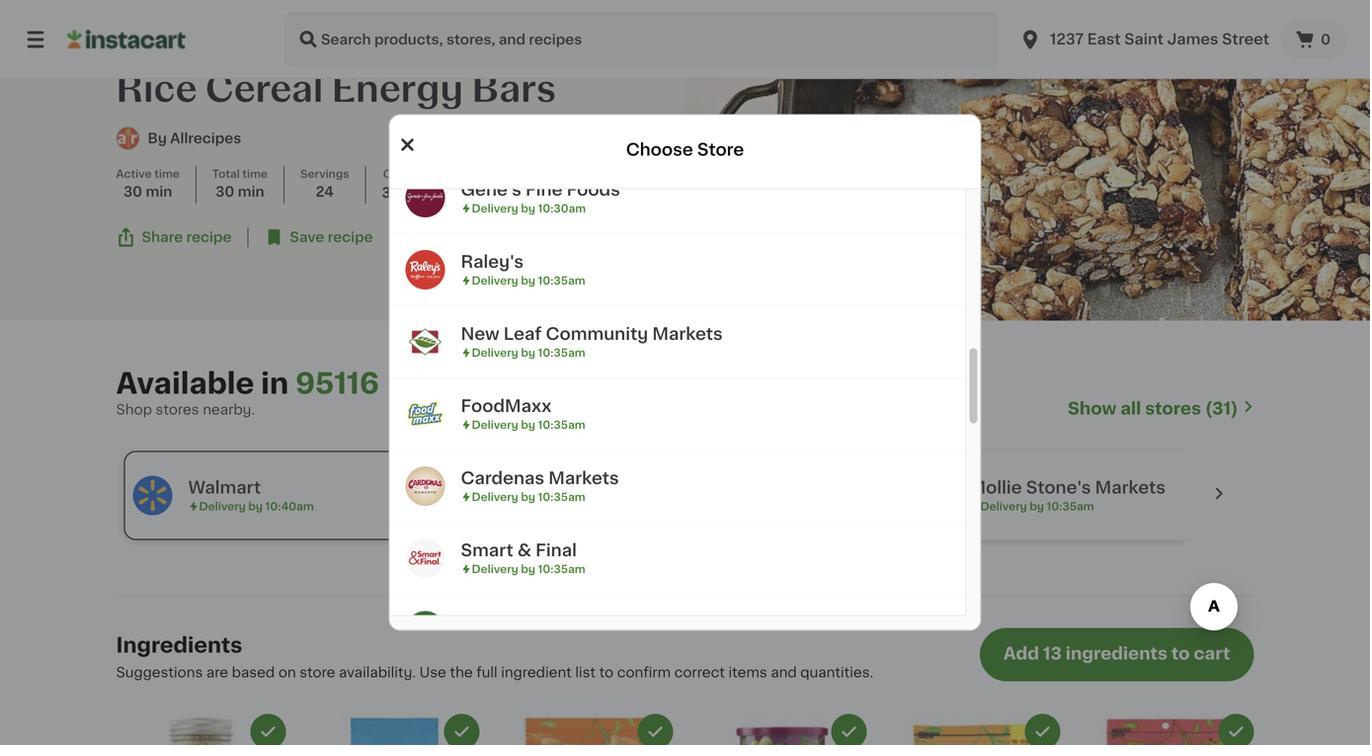 Task type: vqa. For each thing, say whether or not it's contained in the screenshot.


Task type: describe. For each thing, give the bounding box(es) containing it.
quantities.
[[801, 665, 874, 679]]

safeway link
[[507, 443, 887, 548]]

dialog containing choose store
[[389, 114, 982, 667]]

fine
[[526, 181, 563, 198]]

save
[[290, 230, 325, 244]]

sprouts farmers market
[[461, 614, 669, 631]]

1 product group from the left
[[116, 714, 286, 745]]

total
[[212, 169, 240, 180]]

walmart
[[188, 479, 261, 496]]

use
[[420, 665, 447, 679]]

to inside button
[[1172, 645, 1190, 662]]

cereal
[[206, 72, 323, 107]]

cart
[[1194, 645, 1231, 662]]

shop
[[116, 403, 152, 417]]

walmart image
[[133, 476, 172, 515]]

available
[[116, 370, 254, 398]]

active
[[116, 169, 152, 180]]

by for new leaf community markets
[[521, 347, 536, 358]]

are
[[206, 665, 228, 679]]

10:30am
[[538, 203, 586, 214]]

community
[[546, 326, 648, 342]]

4 product group from the left
[[697, 714, 867, 745]]

cardenas markets image
[[406, 466, 445, 506]]

in
[[261, 370, 289, 398]]

add 13 ingredients to cart button
[[980, 628, 1255, 681]]

share recipe button
[[116, 227, 232, 247]]

sprouts farmers market link
[[390, 595, 966, 667]]

unselect item image for third product 'group' from the left
[[647, 723, 665, 741]]

mollie
[[970, 479, 1022, 496]]

time for total time 30 min
[[242, 169, 268, 180]]

share
[[142, 230, 183, 244]]

items
[[729, 665, 768, 679]]

smart & final image
[[406, 538, 445, 578]]

the
[[450, 665, 473, 679]]

delivery for gene's fine foods
[[472, 203, 519, 214]]

show all stores (31) button
[[1068, 398, 1255, 420]]

delivery by 10:30am
[[472, 203, 586, 214]]

gene's fine foods image
[[406, 178, 445, 217]]

safeway
[[579, 479, 653, 496]]

gene's fine foods
[[461, 181, 620, 198]]

3 product group from the left
[[504, 714, 673, 745]]

full
[[477, 665, 498, 679]]

ingredients
[[1066, 645, 1168, 662]]

bars
[[472, 72, 557, 107]]

all
[[1121, 400, 1142, 417]]

list
[[576, 665, 596, 679]]

by for gene's fine foods
[[521, 203, 536, 214]]

instacart logo image
[[67, 28, 186, 51]]

5 product group from the left
[[891, 714, 1061, 745]]

smart & final
[[461, 542, 577, 559]]

new
[[461, 326, 500, 342]]

by for smart & final
[[521, 564, 536, 575]]

1 horizontal spatial markets
[[653, 326, 723, 342]]

0 horizontal spatial markets
[[549, 470, 619, 487]]

available in 95116 shop stores nearby.
[[116, 370, 379, 417]]

324
[[382, 186, 409, 200]]

availability.
[[339, 665, 416, 679]]

unselect item image for sixth product 'group' from right
[[259, 723, 277, 741]]

recipe for share recipe
[[186, 230, 232, 244]]

delivery for foodmaxx
[[472, 419, 519, 430]]

min for total time 30 min
[[238, 185, 264, 199]]

active time 30 min
[[116, 169, 180, 199]]

smart
[[461, 542, 514, 559]]

delivery for smart & final
[[472, 564, 519, 575]]

95116 button
[[295, 368, 379, 400]]

stores inside available in 95116 shop stores nearby.
[[156, 403, 199, 417]]

delivery by 10:35am for mollie stone's markets
[[981, 501, 1095, 512]]

10:35am for mollie stone's markets
[[1047, 501, 1095, 512]]

delivery for mollie stone's markets
[[981, 501, 1028, 512]]

2 horizontal spatial markets
[[1096, 479, 1166, 496]]

leaf
[[504, 326, 542, 342]]

30 for active time 30 min
[[123, 185, 142, 199]]

by for walmart
[[248, 501, 263, 512]]

raley's image
[[406, 250, 445, 289]]

by for mollie stone's markets
[[1030, 501, 1045, 512]]

delivery for raley's
[[472, 275, 519, 286]]

store
[[300, 665, 335, 679]]

sprouts
[[461, 614, 529, 631]]

6 product group from the left
[[1085, 714, 1255, 745]]

cardenas markets
[[461, 470, 619, 487]]

delivery by 10:35am for smart & final
[[472, 564, 586, 575]]

choose store
[[626, 141, 744, 158]]

by for foodmaxx
[[521, 419, 536, 430]]



Task type: locate. For each thing, give the bounding box(es) containing it.
delivery by 10:35am for cardenas markets
[[472, 492, 586, 502]]

delivery by 10:35am down & in the left bottom of the page
[[472, 564, 586, 575]]

product group down 'cart'
[[1085, 714, 1255, 745]]

unselect item image
[[453, 723, 471, 741], [841, 723, 858, 741], [1034, 723, 1052, 741]]

delivery for cardenas markets
[[472, 492, 519, 502]]

unselect item image down based
[[259, 723, 277, 741]]

delivery for new leaf community markets
[[472, 347, 519, 358]]

suggestions are based on store availability. use the full ingredient list to confirm correct items and quantities.
[[116, 665, 874, 679]]

markets right stone's
[[1096, 479, 1166, 496]]

min for active time 30 min
[[146, 185, 172, 199]]

2 min from the left
[[238, 185, 264, 199]]

1 30 from the left
[[123, 185, 142, 199]]

to left 'cart'
[[1172, 645, 1190, 662]]

10:35am up cardenas markets
[[538, 419, 586, 430]]

product group down are
[[116, 714, 286, 745]]

1 min from the left
[[146, 185, 172, 199]]

unselect item image for sixth product 'group' from the left
[[1228, 723, 1246, 741]]

delivery for walmart
[[199, 501, 246, 512]]

time right active
[[154, 169, 180, 180]]

add 13 ingredients to cart
[[1004, 645, 1231, 662]]

by down cardenas markets
[[521, 492, 536, 502]]

recipe right 'save'
[[328, 230, 373, 244]]

delivery by 10:35am down foodmaxx
[[472, 419, 586, 430]]

delivery by 10:35am for new leaf community markets
[[472, 347, 586, 358]]

new leaf community markets
[[461, 326, 723, 342]]

foodmaxx image
[[406, 394, 445, 434]]

by for raley's
[[521, 275, 536, 286]]

cardenas
[[461, 470, 545, 487]]

servings
[[300, 169, 349, 180]]

10:35am for cardenas markets
[[538, 492, 586, 502]]

30 inside active time 30 min
[[123, 185, 142, 199]]

delivery by 10:35am for foodmaxx
[[472, 419, 586, 430]]

recipe inside 'button'
[[186, 230, 232, 244]]

min down total
[[238, 185, 264, 199]]

10:40am
[[266, 501, 314, 512]]

0 horizontal spatial time
[[154, 169, 180, 180]]

delivery by 10:35am
[[472, 275, 586, 286], [472, 347, 586, 358], [472, 419, 586, 430], [472, 492, 586, 502], [981, 501, 1095, 512], [472, 564, 586, 575]]

delivery down the smart
[[472, 564, 519, 575]]

by down raley's
[[521, 275, 536, 286]]

energy
[[332, 72, 464, 107]]

market
[[608, 614, 669, 631]]

delivery by 10:35am for raley's
[[472, 275, 586, 286]]

10:35am up new leaf community markets
[[538, 275, 586, 286]]

10:35am down new leaf community markets
[[538, 347, 586, 358]]

stores down available
[[156, 403, 199, 417]]

markets
[[653, 326, 723, 342], [549, 470, 619, 487], [1096, 479, 1166, 496]]

0 horizontal spatial unselect item image
[[453, 723, 471, 741]]

1 horizontal spatial recipe
[[328, 230, 373, 244]]

delivery by 10:35am down the leaf
[[472, 347, 586, 358]]

allrecipes
[[170, 132, 241, 145]]

by down the leaf
[[521, 347, 536, 358]]

by allrecipes
[[148, 132, 241, 145]]

2 horizontal spatial unselect item image
[[1034, 723, 1052, 741]]

by down foodmaxx
[[521, 419, 536, 430]]

delivery
[[472, 203, 519, 214], [472, 275, 519, 286], [472, 347, 519, 358], [472, 419, 519, 430], [472, 492, 519, 502], [199, 501, 246, 512], [981, 501, 1028, 512], [472, 564, 519, 575]]

stores
[[1146, 400, 1202, 417], [156, 403, 199, 417]]

safeway image
[[523, 476, 563, 515]]

based
[[232, 665, 275, 679]]

delivery down mollie
[[981, 501, 1028, 512]]

by
[[521, 203, 536, 214], [521, 275, 536, 286], [521, 347, 536, 358], [521, 419, 536, 430], [521, 492, 536, 502], [248, 501, 263, 512], [1030, 501, 1045, 512], [521, 564, 536, 575]]

dialog
[[389, 114, 982, 667]]

0 horizontal spatial recipe
[[186, 230, 232, 244]]

1 vertical spatial to
[[600, 665, 614, 679]]

rice cereal energy bars image
[[685, 0, 1371, 321]]

markets up final
[[549, 470, 619, 487]]

rice cereal energy bars
[[116, 72, 557, 107]]

mollie stone's markets
[[970, 479, 1166, 496]]

2 30 from the left
[[216, 185, 235, 199]]

30
[[123, 185, 142, 199], [216, 185, 235, 199]]

show all stores (31)
[[1068, 400, 1239, 417]]

recipe inside button
[[328, 230, 373, 244]]

stores inside show all stores (31) button
[[1146, 400, 1202, 417]]

by left 10:40am
[[248, 501, 263, 512]]

1 unselect item image from the left
[[453, 723, 471, 741]]

farmers
[[533, 614, 604, 631]]

to
[[1172, 645, 1190, 662], [600, 665, 614, 679]]

0 horizontal spatial to
[[600, 665, 614, 679]]

and
[[771, 665, 797, 679]]

rice
[[116, 72, 197, 107]]

recipe right share
[[186, 230, 232, 244]]

on
[[279, 665, 296, 679]]

time inside total time 30 min
[[242, 169, 268, 180]]

0 horizontal spatial unselect item image
[[259, 723, 277, 741]]

unselect item image down quantities. at the right of page
[[841, 723, 858, 741]]

0 horizontal spatial min
[[146, 185, 172, 199]]

1 horizontal spatial time
[[242, 169, 268, 180]]

95116
[[295, 370, 379, 398]]

1 horizontal spatial unselect item image
[[647, 723, 665, 741]]

add
[[1004, 645, 1040, 662]]

30 down active
[[123, 185, 142, 199]]

delivery down raley's
[[472, 275, 519, 286]]

store
[[698, 141, 744, 158]]

product group down list on the bottom
[[504, 714, 673, 745]]

new leaf community markets image
[[406, 322, 445, 362]]

2 unselect item image from the left
[[841, 723, 858, 741]]

nearby.
[[203, 403, 255, 417]]

2 horizontal spatial unselect item image
[[1228, 723, 1246, 741]]

0 button
[[1282, 20, 1347, 59]]

1 recipe from the left
[[186, 230, 232, 244]]

min
[[146, 185, 172, 199], [238, 185, 264, 199]]

total time 30 min
[[212, 169, 268, 199]]

&
[[518, 542, 532, 559]]

to right list on the bottom
[[600, 665, 614, 679]]

save recipe button
[[264, 227, 373, 247]]

3 unselect item image from the left
[[1034, 723, 1052, 741]]

delivery down new
[[472, 347, 519, 358]]

markets right community
[[653, 326, 723, 342]]

1 time from the left
[[154, 169, 180, 180]]

product group down availability.
[[310, 714, 480, 745]]

ingredient
[[501, 665, 572, 679]]

final
[[536, 542, 577, 559]]

raley's
[[461, 253, 524, 270]]

unselect item image down 'cart'
[[1228, 723, 1246, 741]]

10:35am down cardenas markets
[[538, 492, 586, 502]]

recipe for save recipe
[[328, 230, 373, 244]]

time for active time 30 min
[[154, 169, 180, 180]]

10:35am down mollie stone's markets
[[1047, 501, 1095, 512]]

by
[[148, 132, 167, 145]]

by down stone's
[[1030, 501, 1045, 512]]

delivery by 10:35am down raley's
[[472, 275, 586, 286]]

30 for total time 30 min
[[216, 185, 235, 199]]

1 horizontal spatial 30
[[216, 185, 235, 199]]

product group
[[116, 714, 286, 745], [310, 714, 480, 745], [504, 714, 673, 745], [697, 714, 867, 745], [891, 714, 1061, 745], [1085, 714, 1255, 745]]

gene's
[[461, 181, 522, 198]]

foods
[[567, 181, 620, 198]]

min down active
[[146, 185, 172, 199]]

delivery down cardenas
[[472, 492, 519, 502]]

suggestions
[[116, 665, 203, 679]]

10:35am for new leaf community markets
[[538, 347, 586, 358]]

0 horizontal spatial 30
[[123, 185, 142, 199]]

3 unselect item image from the left
[[1228, 723, 1246, 741]]

by down gene's fine foods
[[521, 203, 536, 214]]

delivery down foodmaxx
[[472, 419, 519, 430]]

product group down add
[[891, 714, 1061, 745]]

0 vertical spatial to
[[1172, 645, 1190, 662]]

0
[[1321, 33, 1331, 46]]

10:35am for smart & final
[[538, 564, 586, 575]]

choose
[[626, 141, 693, 158]]

delivery by 10:35am down cardenas markets
[[472, 492, 586, 502]]

stone's
[[1027, 479, 1092, 496]]

2 unselect item image from the left
[[647, 723, 665, 741]]

unselect item image down "13"
[[1034, 723, 1052, 741]]

10:35am down final
[[538, 564, 586, 575]]

10:35am for foodmaxx
[[538, 419, 586, 430]]

1 horizontal spatial min
[[238, 185, 264, 199]]

delivery down walmart
[[199, 501, 246, 512]]

correct
[[675, 665, 725, 679]]

delivery by 10:35am down stone's
[[981, 501, 1095, 512]]

delivery down gene's
[[472, 203, 519, 214]]

time inside active time 30 min
[[154, 169, 180, 180]]

24
[[316, 185, 334, 199]]

2 recipe from the left
[[328, 230, 373, 244]]

delivery by 10:40am
[[199, 501, 314, 512]]

product group down and
[[697, 714, 867, 745]]

share recipe
[[142, 230, 232, 244]]

1 horizontal spatial to
[[1172, 645, 1190, 662]]

show
[[1068, 400, 1117, 417]]

2 product group from the left
[[310, 714, 480, 745]]

time right total
[[242, 169, 268, 180]]

stores right all
[[1146, 400, 1202, 417]]

10:35am
[[538, 275, 586, 286], [538, 347, 586, 358], [538, 419, 586, 430], [538, 492, 586, 502], [1047, 501, 1095, 512], [538, 564, 586, 575]]

recipe
[[186, 230, 232, 244], [328, 230, 373, 244]]

by down & in the left bottom of the page
[[521, 564, 536, 575]]

1 unselect item image from the left
[[259, 723, 277, 741]]

save recipe
[[290, 230, 373, 244]]

0 horizontal spatial stores
[[156, 403, 199, 417]]

unselect item image down the
[[453, 723, 471, 741]]

min inside active time 30 min
[[146, 185, 172, 199]]

30 down total
[[216, 185, 235, 199]]

by for cardenas markets
[[521, 492, 536, 502]]

1 horizontal spatial unselect item image
[[841, 723, 858, 741]]

30 inside total time 30 min
[[216, 185, 235, 199]]

unselect item image
[[259, 723, 277, 741], [647, 723, 665, 741], [1228, 723, 1246, 741]]

10:35am for raley's
[[538, 275, 586, 286]]

servings 24
[[300, 169, 349, 199]]

confirm
[[617, 665, 671, 679]]

13
[[1044, 645, 1062, 662]]

foodmaxx
[[461, 398, 552, 414]]

1 horizontal spatial stores
[[1146, 400, 1202, 417]]

calories
[[383, 169, 430, 180]]

(31)
[[1206, 400, 1239, 417]]

min inside total time 30 min
[[238, 185, 264, 199]]

unselect item image down confirm
[[647, 723, 665, 741]]

2 time from the left
[[242, 169, 268, 180]]



